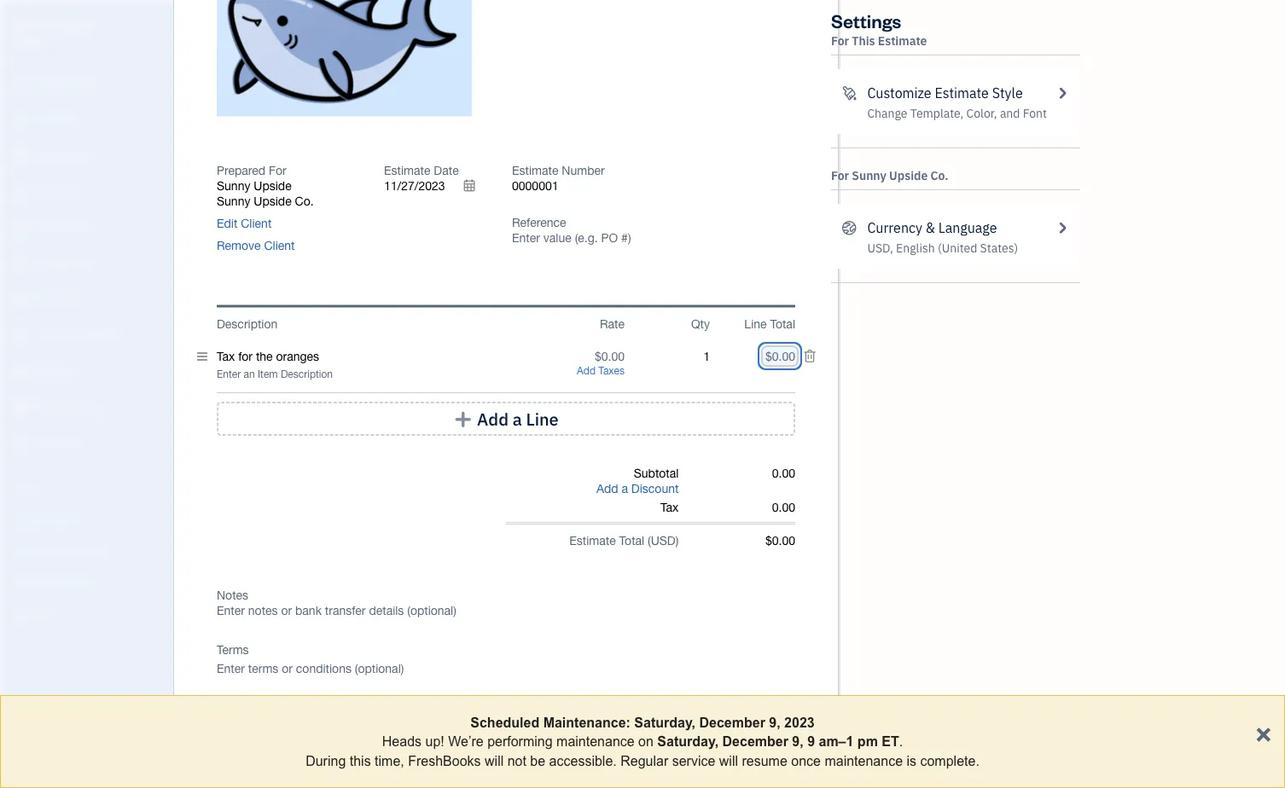 Task type: locate. For each thing, give the bounding box(es) containing it.
0 horizontal spatial and
[[41, 544, 59, 558]]

estimate
[[878, 33, 927, 49], [935, 84, 989, 102], [384, 164, 431, 178], [512, 164, 559, 178], [570, 535, 616, 549]]

delete line item image
[[803, 349, 817, 365]]

chevronright image
[[1055, 218, 1070, 238]]

be
[[530, 754, 546, 769]]

settings inside 'settings for this estimate'
[[831, 8, 902, 32]]

estimate up enter an estimate # 'text field'
[[512, 164, 559, 178]]

1 horizontal spatial will
[[719, 754, 738, 769]]

team
[[13, 513, 40, 527]]

0 horizontal spatial total
[[619, 535, 645, 549]]

for
[[831, 33, 849, 49], [269, 164, 287, 178], [831, 168, 849, 184]]

settings up this
[[831, 8, 902, 32]]

line inside button
[[526, 409, 559, 431]]

estimate for estimate total ( usd )
[[570, 535, 616, 549]]

settings down bank
[[13, 607, 52, 621]]

team members link
[[4, 505, 183, 535]]

&
[[926, 219, 935, 237]]

estimate number
[[512, 164, 605, 178]]

resume
[[742, 754, 788, 769]]

9
[[808, 734, 815, 750]]

add taxes
[[577, 366, 625, 377]]

Notes text field
[[217, 604, 796, 619]]

Item Quantity text field
[[685, 350, 710, 364]]

0 vertical spatial 9,
[[769, 715, 781, 731]]

co.
[[931, 168, 949, 184], [295, 194, 314, 208]]

for for settings
[[831, 33, 849, 49]]

add left taxes
[[577, 366, 596, 377]]

language
[[939, 219, 997, 237]]

add inside button
[[477, 409, 509, 431]]

1 vertical spatial settings
[[13, 607, 52, 621]]

estimate up the estimate date in mm/dd/yyyy format text field
[[384, 164, 431, 178]]

co. up the currency & language
[[931, 168, 949, 184]]

remove client button
[[217, 238, 295, 254]]

sunny up 'currencyandlanguage' image
[[852, 168, 887, 184]]

subtotal
[[634, 467, 679, 481]]

1 horizontal spatial settings
[[831, 8, 902, 32]]

0 vertical spatial 0.00
[[772, 467, 796, 481]]

0 vertical spatial total
[[770, 317, 796, 331]]

line
[[745, 317, 767, 331], [526, 409, 559, 431]]

add
[[577, 366, 596, 377], [477, 409, 509, 431], [597, 482, 618, 497]]

1 horizontal spatial co.
[[931, 168, 949, 184]]

scheduled
[[471, 715, 540, 731]]

color,
[[967, 105, 997, 121]]

subtotal add a discount tax
[[597, 467, 679, 515]]

total for line
[[770, 317, 796, 331]]

settings for settings for this estimate
[[831, 8, 902, 32]]

reference
[[512, 216, 566, 230]]

0 vertical spatial line
[[745, 317, 767, 331]]

we're
[[448, 734, 484, 750]]

0 horizontal spatial a
[[513, 409, 522, 431]]

currencyandlanguage image
[[842, 218, 857, 238]]

members
[[42, 513, 87, 527]]

line total
[[745, 317, 796, 331]]

a inside subtotal add a discount tax
[[622, 482, 628, 497]]

9, left 9
[[792, 734, 804, 750]]

maintenance down pm
[[825, 754, 903, 769]]

for inside 'settings for this estimate'
[[831, 33, 849, 49]]

remove
[[217, 239, 261, 253]]

0 horizontal spatial 9,
[[769, 715, 781, 731]]

plus image
[[454, 411, 473, 428]]

0 vertical spatial settings
[[831, 8, 902, 32]]

9, left 2023
[[769, 715, 781, 731]]

× button
[[1256, 717, 1272, 749]]

maintenance:
[[543, 715, 631, 731]]

1 horizontal spatial maintenance
[[825, 754, 903, 769]]

add right plus icon
[[477, 409, 509, 431]]

1 vertical spatial add
[[477, 409, 509, 431]]

for up 'currencyandlanguage' image
[[831, 168, 849, 184]]

line up line total (usd) text field
[[745, 317, 767, 331]]

not
[[508, 754, 527, 769]]

1 vertical spatial total
[[619, 535, 645, 549]]

saturday, up on
[[634, 715, 696, 731]]

2 vertical spatial add
[[597, 482, 618, 497]]

0 horizontal spatial maintenance
[[557, 734, 635, 750]]

settings inside the main element
[[13, 607, 52, 621]]

sunny
[[852, 168, 887, 184], [217, 179, 250, 193], [217, 194, 250, 208]]

english
[[896, 240, 935, 256]]

0 horizontal spatial co.
[[295, 194, 314, 208]]

0 vertical spatial and
[[1000, 105, 1020, 121]]

total up line total (usd) text field
[[770, 317, 796, 331]]

total
[[770, 317, 796, 331], [619, 535, 645, 549]]

add for add taxes
[[577, 366, 596, 377]]

team members
[[13, 513, 87, 527]]

this
[[852, 33, 875, 49]]

style
[[992, 84, 1023, 102]]

service
[[672, 754, 716, 769]]

estimate left (
[[570, 535, 616, 549]]

accessible.
[[549, 754, 617, 769]]

0.00
[[772, 467, 796, 481], [772, 501, 796, 515]]

estimate right this
[[878, 33, 927, 49]]

(
[[648, 535, 651, 549]]

will
[[485, 754, 504, 769], [719, 754, 738, 769]]

Terms text field
[[217, 662, 796, 677]]

0 horizontal spatial settings
[[13, 607, 52, 621]]

for right prepared
[[269, 164, 287, 178]]

and right items
[[41, 544, 59, 558]]

a
[[513, 409, 522, 431], [622, 482, 628, 497]]

a inside button
[[513, 409, 522, 431]]

chart image
[[11, 399, 32, 416]]

1 horizontal spatial total
[[770, 317, 796, 331]]

for left this
[[831, 33, 849, 49]]

paintbrush image
[[842, 83, 857, 103]]

for for prepared
[[269, 164, 287, 178]]

taxes
[[599, 366, 625, 377]]

maintenance
[[557, 734, 635, 750], [825, 754, 903, 769]]

0 vertical spatial saturday,
[[634, 715, 696, 731]]

1 horizontal spatial 9,
[[792, 734, 804, 750]]

add left the discount
[[597, 482, 618, 497]]

line right plus icon
[[526, 409, 559, 431]]

will left not
[[485, 754, 504, 769]]

add a discount button
[[597, 482, 679, 497]]

timer image
[[11, 327, 32, 344]]

regular
[[621, 754, 669, 769]]

Enter an Item Name text field
[[217, 349, 539, 365]]

a left the discount
[[622, 482, 628, 497]]

project image
[[11, 291, 32, 308]]

co. up remove client button
[[295, 194, 314, 208]]

qty
[[691, 317, 710, 331]]

client up remove client button
[[241, 217, 272, 231]]

will right service
[[719, 754, 738, 769]]

chevronright image
[[1055, 83, 1070, 103]]

this
[[350, 754, 371, 769]]

0 vertical spatial add
[[577, 366, 596, 377]]

apps
[[13, 481, 38, 495]]

estimate image
[[11, 148, 32, 165]]

upside down prepared
[[254, 179, 292, 193]]

saturday, up service
[[658, 734, 719, 750]]

during
[[306, 754, 346, 769]]

settings for this estimate
[[831, 8, 927, 49]]

total left (
[[619, 535, 645, 549]]

0 vertical spatial a
[[513, 409, 522, 431]]

edit client button
[[217, 216, 272, 232]]

delete
[[305, 29, 346, 47]]

1 vertical spatial a
[[622, 482, 628, 497]]

1 vertical spatial 9,
[[792, 734, 804, 750]]

1 vertical spatial co.
[[295, 194, 314, 208]]

date
[[434, 164, 459, 178]]

is
[[907, 754, 917, 769]]

client right remove
[[264, 239, 295, 253]]

1 horizontal spatial a
[[622, 482, 628, 497]]

sunny down prepared
[[217, 179, 250, 193]]

et
[[882, 734, 899, 750]]

for inside prepared for sunny upside sunny upside co. edit client remove client
[[269, 164, 287, 178]]

)
[[676, 535, 679, 549]]

a right plus icon
[[513, 409, 522, 431]]

client
[[241, 217, 272, 231], [264, 239, 295, 253]]

add a line
[[477, 409, 559, 431]]

0 vertical spatial co.
[[931, 168, 949, 184]]

oranges
[[46, 16, 94, 32]]

and down style
[[1000, 105, 1020, 121]]

maintenance down maintenance:
[[557, 734, 635, 750]]

edit
[[217, 217, 238, 231]]

0 horizontal spatial will
[[485, 754, 504, 769]]

1 vertical spatial line
[[526, 409, 559, 431]]

0 horizontal spatial line
[[526, 409, 559, 431]]

1 vertical spatial 0.00
[[772, 501, 796, 515]]

add for add a line
[[477, 409, 509, 431]]

description
[[217, 317, 278, 331]]

1 vertical spatial and
[[41, 544, 59, 558]]

1 horizontal spatial line
[[745, 317, 767, 331]]

1 vertical spatial client
[[264, 239, 295, 253]]

december
[[699, 715, 766, 731], [723, 734, 789, 750]]

estimate inside 'settings for this estimate'
[[878, 33, 927, 49]]

2 will from the left
[[719, 754, 738, 769]]

1 will from the left
[[485, 754, 504, 769]]

bank connections link
[[4, 568, 183, 598]]

tax
[[661, 501, 679, 515]]

apps link
[[4, 474, 183, 504]]

items and services
[[13, 544, 103, 558]]



Task type: vqa. For each thing, say whether or not it's contained in the screenshot.
Settings link
yes



Task type: describe. For each thing, give the bounding box(es) containing it.
discount
[[632, 482, 679, 497]]

1 vertical spatial saturday,
[[658, 734, 719, 750]]

performing
[[487, 734, 553, 750]]

upside up currency
[[889, 168, 928, 184]]

for sunny upside co.
[[831, 168, 949, 184]]

bars image
[[197, 349, 207, 365]]

settings for settings
[[13, 607, 52, 621]]

add inside subtotal add a discount tax
[[597, 482, 618, 497]]

money image
[[11, 363, 32, 380]]

bank connections
[[13, 576, 100, 590]]

customize
[[868, 84, 932, 102]]

report image
[[11, 434, 32, 452]]

expense image
[[11, 255, 32, 272]]

prepared for sunny upside sunny upside co. edit client remove client
[[217, 164, 314, 253]]

number
[[562, 164, 605, 178]]

settings link
[[4, 600, 183, 630]]

rate
[[600, 317, 625, 331]]

dashboard image
[[11, 76, 32, 93]]

and inside the main element
[[41, 544, 59, 558]]

image
[[349, 29, 387, 47]]

estimate for estimate date
[[384, 164, 431, 178]]

template,
[[911, 105, 964, 121]]

sunny up edit
[[217, 194, 250, 208]]

time,
[[375, 754, 404, 769]]

usd
[[651, 535, 676, 549]]

Reference Number text field
[[512, 231, 632, 246]]

usd, english (united states)
[[868, 240, 1018, 256]]

add taxes button
[[577, 366, 625, 377]]

customize estimate style
[[868, 84, 1023, 102]]

items
[[13, 544, 39, 558]]

Estimate date in MM/DD/YYYY format text field
[[384, 179, 487, 194]]

items and services link
[[4, 537, 183, 567]]

on
[[639, 734, 654, 750]]

freshbooks
[[408, 754, 481, 769]]

0 vertical spatial maintenance
[[557, 734, 635, 750]]

scheduled maintenance: saturday, december 9, 2023 heads up! we're performing maintenance on saturday, december 9, 9 am–1 pm et . during this time, freshbooks will not be accessible. regular service will resume once maintenance is complete.
[[306, 715, 980, 769]]

total for estimate
[[619, 535, 645, 549]]

bank
[[13, 576, 37, 590]]

client image
[[11, 112, 32, 129]]

terms
[[217, 644, 249, 658]]

0 vertical spatial client
[[241, 217, 272, 231]]

services
[[62, 544, 103, 558]]

change
[[868, 105, 908, 121]]

payment image
[[11, 219, 32, 236]]

ruby
[[14, 16, 43, 32]]

1 0.00 from the top
[[772, 467, 796, 481]]

Enter an Estimate # text field
[[512, 179, 559, 194]]

owner
[[14, 34, 48, 48]]

Line Total (USD) text field
[[765, 350, 796, 364]]

currency & language
[[868, 219, 997, 237]]

font
[[1023, 105, 1047, 121]]

pm
[[858, 734, 878, 750]]

heads
[[382, 734, 422, 750]]

1 vertical spatial december
[[723, 734, 789, 750]]

ruby oranges owner
[[14, 16, 94, 48]]

1 horizontal spatial and
[[1000, 105, 1020, 121]]

complete.
[[921, 754, 980, 769]]

usd,
[[868, 240, 894, 256]]

1 vertical spatial maintenance
[[825, 754, 903, 769]]

add a line button
[[217, 403, 796, 437]]

Enter an Item Description text field
[[217, 368, 539, 382]]

0 vertical spatial december
[[699, 715, 766, 731]]

notes
[[217, 589, 248, 603]]

once
[[791, 754, 821, 769]]

states)
[[980, 240, 1018, 256]]

upside up edit client button
[[254, 194, 292, 208]]

estimate up change template, color, and font
[[935, 84, 989, 102]]

2 0.00 from the top
[[772, 501, 796, 515]]

am–1
[[819, 734, 854, 750]]

× dialog
[[0, 696, 1285, 789]]

estimate total ( usd )
[[570, 535, 679, 549]]

$0.00
[[766, 535, 796, 549]]

estimate for estimate number
[[512, 164, 559, 178]]

estimate date
[[384, 164, 459, 178]]

co. inside prepared for sunny upside sunny upside co. edit client remove client
[[295, 194, 314, 208]]

2023
[[785, 715, 815, 731]]

×
[[1256, 717, 1272, 749]]

delete image
[[305, 29, 387, 47]]

(united
[[938, 240, 978, 256]]

connections
[[40, 576, 100, 590]]

invoice image
[[11, 184, 32, 201]]

Item Rate (USD) text field
[[594, 350, 625, 364]]

main element
[[0, 0, 230, 789]]

prepared
[[217, 164, 265, 178]]

.
[[899, 734, 903, 750]]

up!
[[426, 734, 444, 750]]

change template, color, and font
[[868, 105, 1047, 121]]

currency
[[868, 219, 923, 237]]



